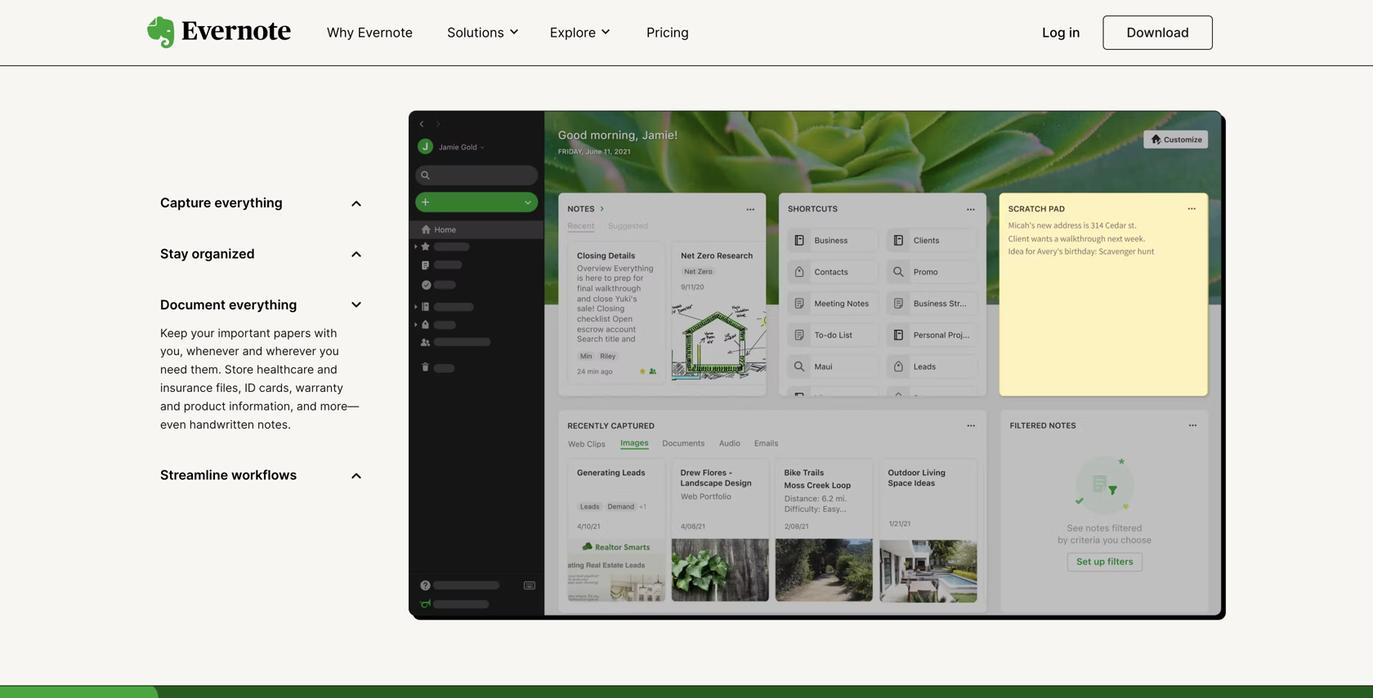 Task type: vqa. For each thing, say whether or not it's contained in the screenshot.
features
no



Task type: locate. For each thing, give the bounding box(es) containing it.
log
[[1043, 25, 1066, 40]]

with
[[423, 0, 455, 15]]

2 vertical spatial everything
[[229, 297, 297, 313]]

pricing link
[[637, 18, 699, 49]]

note
[[442, 20, 474, 38]]

evernote
[[358, 25, 413, 40]]

why
[[327, 25, 354, 40]]

need up the find
[[709, 0, 744, 15]]

you down "with"
[[319, 345, 339, 359]]

more—
[[320, 400, 359, 414]]

explore
[[550, 24, 596, 40]]

1 vertical spatial to
[[684, 20, 698, 38]]

everything for document everything
[[229, 297, 297, 313]]

you down keep
[[773, 20, 799, 38]]

to
[[748, 0, 763, 15], [684, 20, 698, 38]]

when
[[847, 20, 885, 38]]

everything up the planning,
[[599, 0, 674, 15]]

and left the find
[[653, 20, 680, 38]]

download link
[[1103, 16, 1213, 50]]

1 vertical spatial everything
[[214, 195, 283, 211]]

have
[[561, 0, 595, 15]]

1 horizontal spatial to
[[748, 0, 763, 15]]

solutions button
[[442, 24, 526, 42]]

in
[[1069, 25, 1080, 40]]

everything up organized
[[214, 195, 283, 211]]

need inside keep your important papers with you, whenever and wherever you need them. store healthcare and insurance files, id cards, warranty and product information, and more— even handwritten notes.
[[160, 363, 187, 377]]

need
[[709, 0, 744, 15], [920, 20, 955, 38], [160, 363, 187, 377]]

it
[[942, 0, 951, 15]]

evernote logo image
[[147, 16, 291, 49]]

important
[[218, 326, 270, 340]]

files,
[[216, 381, 241, 395]]

id
[[245, 381, 256, 395]]

1 vertical spatial need
[[920, 20, 955, 38]]

and up even
[[160, 400, 180, 414]]

everything inside with evernote, you have everything you need to keep life organized. use it for note taking, project planning, and to find what you need, when you need it.
[[599, 0, 674, 15]]

need down you,
[[160, 363, 187, 377]]

0 vertical spatial to
[[748, 0, 763, 15]]

and inside with evernote, you have everything you need to keep life organized. use it for note taking, project planning, and to find what you need, when you need it.
[[653, 20, 680, 38]]

need down it
[[920, 20, 955, 38]]

wherever
[[266, 345, 316, 359]]

2 vertical spatial need
[[160, 363, 187, 377]]

everything
[[599, 0, 674, 15], [214, 195, 283, 211], [229, 297, 297, 313]]

0 vertical spatial everything
[[599, 0, 674, 15]]

1 horizontal spatial need
[[709, 0, 744, 15]]

with evernote, you have everything you need to keep life organized. use it for note taking, project planning, and to find what you need, when you need it.
[[418, 0, 955, 62]]

keep
[[767, 0, 801, 15]]

explore button
[[545, 24, 617, 42]]

0 horizontal spatial need
[[160, 363, 187, 377]]

keep your important papers with you, whenever and wherever you need them. store healthcare and insurance files, id cards, warranty and product information, and more— even handwritten notes.
[[160, 326, 359, 432]]

with
[[314, 326, 337, 340]]

them.
[[191, 363, 221, 377]]

you
[[531, 0, 557, 15], [679, 0, 704, 15], [773, 20, 799, 38], [890, 20, 915, 38], [319, 345, 339, 359]]

everything up important
[[229, 297, 297, 313]]

what
[[734, 20, 769, 38]]

download
[[1127, 25, 1189, 40]]

capture
[[160, 195, 211, 211]]

to up it.
[[684, 20, 698, 38]]

product
[[184, 400, 226, 414]]

capture inspiration image
[[409, 111, 1226, 621]]

project
[[530, 20, 580, 38]]

why evernote link
[[317, 18, 423, 49]]

and down important
[[242, 345, 263, 359]]

to up what
[[748, 0, 763, 15]]

cards,
[[259, 381, 292, 395]]

pricing
[[647, 25, 689, 40]]

keep
[[160, 326, 188, 340]]

you inside keep your important papers with you, whenever and wherever you need them. store healthcare and insurance files, id cards, warranty and product information, and more— even handwritten notes.
[[319, 345, 339, 359]]

life
[[806, 0, 827, 15]]

streamline
[[160, 468, 228, 484]]

and
[[653, 20, 680, 38], [242, 345, 263, 359], [317, 363, 337, 377], [160, 400, 180, 414], [297, 400, 317, 414]]

use
[[910, 0, 937, 15]]



Task type: describe. For each thing, give the bounding box(es) containing it.
organized
[[192, 246, 255, 262]]

and down warranty
[[297, 400, 317, 414]]

capture everything
[[160, 195, 283, 211]]

find
[[702, 20, 730, 38]]

2 horizontal spatial need
[[920, 20, 955, 38]]

you up the find
[[679, 0, 704, 15]]

it.
[[680, 44, 693, 62]]

log in
[[1043, 25, 1080, 40]]

whenever
[[186, 345, 239, 359]]

notes.
[[258, 418, 291, 432]]

everything for capture everything
[[214, 195, 283, 211]]

need,
[[803, 20, 843, 38]]

document
[[160, 297, 226, 313]]

you down use
[[890, 20, 915, 38]]

taking,
[[478, 20, 526, 38]]

even
[[160, 418, 186, 432]]

0 horizontal spatial to
[[684, 20, 698, 38]]

evernote,
[[459, 0, 527, 15]]

you up project
[[531, 0, 557, 15]]

insurance
[[160, 381, 213, 395]]

streamline workflows
[[160, 468, 297, 484]]

stay
[[160, 246, 188, 262]]

solutions
[[447, 24, 504, 40]]

handwritten
[[189, 418, 254, 432]]

0 vertical spatial need
[[709, 0, 744, 15]]

log in link
[[1033, 18, 1090, 49]]

you,
[[160, 345, 183, 359]]

for
[[418, 20, 438, 38]]

healthcare
[[257, 363, 314, 377]]

store
[[225, 363, 254, 377]]

stay organized
[[160, 246, 255, 262]]

workflows
[[231, 468, 297, 484]]

document everything
[[160, 297, 297, 313]]

information,
[[229, 400, 293, 414]]

planning,
[[584, 20, 649, 38]]

your
[[191, 326, 215, 340]]

organized.
[[831, 0, 905, 15]]

and up warranty
[[317, 363, 337, 377]]

warranty
[[295, 381, 343, 395]]

papers
[[274, 326, 311, 340]]

why evernote
[[327, 25, 413, 40]]



